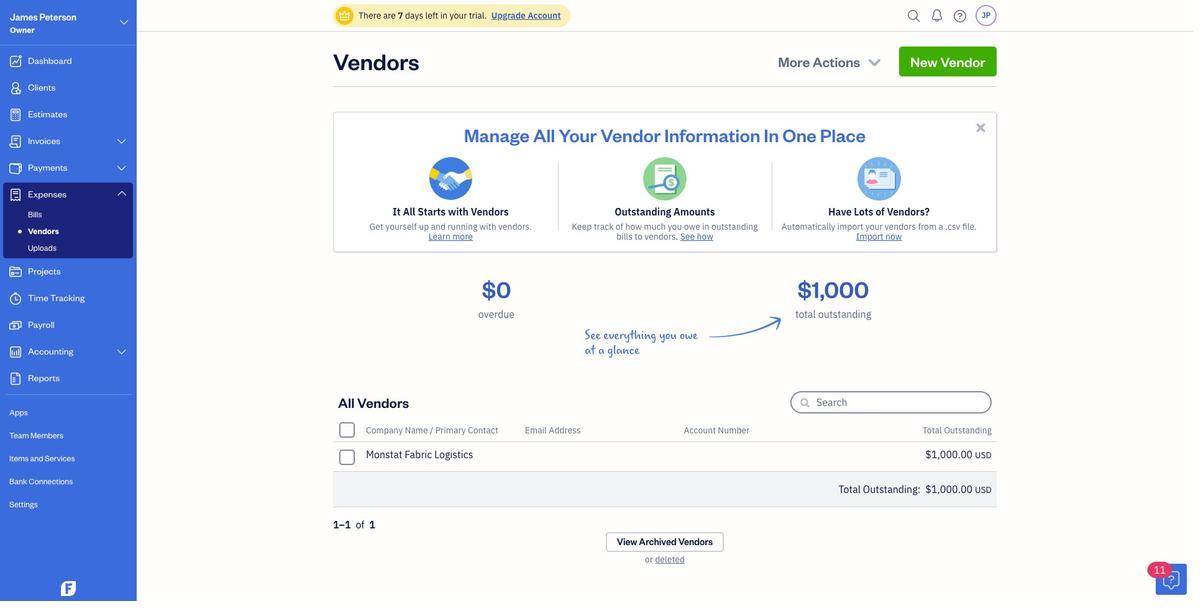 Task type: vqa. For each thing, say whether or not it's contained in the screenshot.
cancel
no



Task type: locate. For each thing, give the bounding box(es) containing it.
usd
[[975, 450, 992, 461], [975, 485, 992, 496]]

0 horizontal spatial total
[[839, 484, 861, 496]]

2 horizontal spatial of
[[876, 206, 885, 218]]

total outstanding button
[[923, 421, 992, 439]]

chevron large down image
[[118, 15, 130, 30], [116, 188, 127, 198]]

chevron large down image
[[116, 137, 127, 147], [116, 163, 127, 173], [116, 347, 127, 357]]

vendors. right running
[[498, 221, 532, 232]]

account left number
[[684, 425, 716, 436]]

payment image
[[8, 162, 23, 175]]

1 vertical spatial usd
[[975, 485, 992, 496]]

outstanding inside button
[[944, 425, 992, 436]]

outstanding down the amounts
[[712, 221, 758, 232]]

1 vertical spatial with
[[480, 221, 496, 232]]

see
[[680, 231, 695, 242], [585, 329, 601, 343]]

usd inside $1,000.00 usd
[[975, 450, 992, 461]]

$1,000.00 right :
[[926, 484, 973, 496]]

0 vertical spatial account
[[528, 10, 561, 21]]

account number button
[[684, 421, 750, 439]]

3 chevron large down image from the top
[[116, 347, 127, 357]]

of left '1'
[[356, 519, 365, 532]]

apps
[[9, 408, 28, 418]]

1 vertical spatial you
[[659, 329, 677, 343]]

archived
[[639, 537, 677, 548]]

your left trial.
[[450, 10, 467, 21]]

view archived vendors link
[[606, 533, 724, 553]]

vendors?
[[887, 206, 930, 218]]

chevron large down image down estimates link
[[116, 137, 127, 147]]

primary contact button
[[436, 425, 498, 436]]

1 horizontal spatial and
[[431, 221, 446, 232]]

of right lots
[[876, 206, 885, 218]]

trial.
[[469, 10, 487, 21]]

how inside keep track of how much you owe in outstanding bills to vendors.
[[626, 221, 642, 232]]

0 horizontal spatial outstanding
[[712, 221, 758, 232]]

with right running
[[480, 221, 496, 232]]

owe right everything
[[680, 329, 698, 343]]

1 vertical spatial outstanding
[[818, 308, 872, 321]]

see inside see everything you owe at a glance
[[585, 329, 601, 343]]

a left .csv
[[939, 221, 943, 232]]

0 horizontal spatial see
[[585, 329, 601, 343]]

close image
[[974, 121, 988, 135]]

vendors up the uploads at the left
[[28, 226, 59, 236]]

and inside it all starts with vendors get yourself up and running with vendors. learn more
[[431, 221, 446, 232]]

1 vertical spatial see
[[585, 329, 601, 343]]

search image
[[904, 7, 924, 25]]

vendors. right to
[[645, 231, 678, 242]]

vendors inside it all starts with vendors get yourself up and running with vendors. learn more
[[471, 206, 509, 218]]

chevron large down image down invoices link
[[116, 163, 127, 173]]

total outstanding : $1,000.00 usd
[[839, 484, 992, 496]]

chevron large down image down payroll link
[[116, 347, 127, 357]]

2 chevron large down image from the top
[[116, 163, 127, 173]]

0 vertical spatial all
[[533, 123, 555, 147]]

see for see everything you owe at a glance
[[585, 329, 601, 343]]

vendors. inside keep track of how much you owe in outstanding bills to vendors.
[[645, 231, 678, 242]]

see up at
[[585, 329, 601, 343]]

vendors up 'deleted'
[[679, 537, 713, 548]]

1 horizontal spatial see
[[680, 231, 695, 242]]

bills link
[[6, 207, 131, 222]]

0 vertical spatial outstanding
[[615, 206, 671, 218]]

0 horizontal spatial vendors.
[[498, 221, 532, 232]]

0 vertical spatial with
[[448, 206, 469, 218]]

chevron large down image inside invoices link
[[116, 137, 127, 147]]

0 horizontal spatial and
[[30, 454, 43, 464]]

of for lots
[[876, 206, 885, 218]]

how left much
[[626, 221, 642, 232]]

1 horizontal spatial outstanding
[[863, 484, 918, 496]]

.csv
[[946, 221, 961, 232]]

much
[[644, 221, 666, 232]]

11 button
[[1148, 563, 1187, 595]]

2 vertical spatial chevron large down image
[[116, 347, 127, 357]]

0 vertical spatial in
[[441, 10, 448, 21]]

0 horizontal spatial account
[[528, 10, 561, 21]]

1–1
[[333, 519, 351, 532]]

new
[[911, 53, 938, 70]]

all inside it all starts with vendors get yourself up and running with vendors. learn more
[[403, 206, 416, 218]]

how
[[626, 221, 642, 232], [697, 231, 714, 242]]

vendors up running
[[471, 206, 509, 218]]

automatically
[[782, 221, 836, 232]]

outstanding for total outstanding
[[944, 425, 992, 436]]

your inside have lots of vendors? automatically import your vendors from a .csv file. import now
[[866, 221, 883, 232]]

1 horizontal spatial your
[[866, 221, 883, 232]]

vendors. for much
[[645, 231, 678, 242]]

of inside keep track of how much you owe in outstanding bills to vendors.
[[616, 221, 624, 232]]

more
[[778, 53, 810, 70]]

one
[[783, 123, 817, 147]]

1 horizontal spatial vendors.
[[645, 231, 678, 242]]

0 vertical spatial owe
[[684, 221, 700, 232]]

team
[[9, 431, 29, 441]]

a right at
[[598, 344, 605, 358]]

in down the amounts
[[702, 221, 710, 232]]

1 horizontal spatial in
[[702, 221, 710, 232]]

1 chevron large down image from the top
[[116, 137, 127, 147]]

peterson
[[39, 11, 77, 23]]

1 vertical spatial and
[[30, 454, 43, 464]]

1 horizontal spatial a
[[939, 221, 943, 232]]

vendor right your
[[601, 123, 661, 147]]

/
[[430, 425, 434, 436]]

account
[[528, 10, 561, 21], [684, 425, 716, 436]]

$0 overdue
[[479, 275, 515, 321]]

1 vertical spatial owe
[[680, 329, 698, 343]]

vendor right new on the top right of page
[[941, 53, 986, 70]]

0 vertical spatial and
[[431, 221, 446, 232]]

0 vertical spatial chevron large down image
[[116, 137, 127, 147]]

1 horizontal spatial vendor
[[941, 53, 986, 70]]

bank connections link
[[3, 471, 133, 493]]

1 horizontal spatial of
[[616, 221, 624, 232]]

how down the amounts
[[697, 231, 714, 242]]

your down lots
[[866, 221, 883, 232]]

1 vertical spatial $1,000.00
[[926, 484, 973, 496]]

0 horizontal spatial a
[[598, 344, 605, 358]]

and right the "items"
[[30, 454, 43, 464]]

members
[[31, 431, 63, 441]]

account right 'upgrade'
[[528, 10, 561, 21]]

0 vertical spatial $1,000.00
[[926, 449, 973, 461]]

1 vertical spatial vendor
[[601, 123, 661, 147]]

it all starts with vendors image
[[429, 157, 473, 201]]

total
[[796, 308, 816, 321]]

1–1 of 1
[[333, 519, 375, 532]]

uploads
[[28, 243, 57, 253]]

total for total outstanding
[[923, 425, 942, 436]]

settings
[[9, 500, 38, 510]]

jp button
[[976, 5, 997, 26]]

2 horizontal spatial all
[[533, 123, 555, 147]]

all for it
[[403, 206, 416, 218]]

dashboard image
[[8, 55, 23, 68]]

jp
[[982, 11, 991, 20]]

in right left
[[441, 10, 448, 21]]

your for days
[[450, 10, 467, 21]]

0 horizontal spatial vendor
[[601, 123, 661, 147]]

upgrade
[[492, 10, 526, 21]]

1 vertical spatial account
[[684, 425, 716, 436]]

expense image
[[8, 189, 23, 201]]

0 vertical spatial vendor
[[941, 53, 986, 70]]

overdue
[[479, 308, 515, 321]]

2 horizontal spatial outstanding
[[944, 425, 992, 436]]

with
[[448, 206, 469, 218], [480, 221, 496, 232]]

1 horizontal spatial all
[[403, 206, 416, 218]]

0 vertical spatial chevron large down image
[[118, 15, 130, 30]]

1 vertical spatial a
[[598, 344, 605, 358]]

0 vertical spatial total
[[923, 425, 942, 436]]

owe inside keep track of how much you owe in outstanding bills to vendors.
[[684, 221, 700, 232]]

have lots of vendors? automatically import your vendors from a .csv file. import now
[[782, 206, 977, 242]]

bills
[[28, 209, 42, 219]]

a
[[939, 221, 943, 232], [598, 344, 605, 358]]

items and services link
[[3, 448, 133, 470]]

0 vertical spatial your
[[450, 10, 467, 21]]

address
[[549, 425, 581, 436]]

11
[[1154, 564, 1166, 577]]

time tracking link
[[3, 287, 133, 312]]

in
[[441, 10, 448, 21], [702, 221, 710, 232]]

tracking
[[50, 292, 85, 304]]

your
[[450, 10, 467, 21], [866, 221, 883, 232]]

0 vertical spatial you
[[668, 221, 682, 232]]

money image
[[8, 319, 23, 332]]

0 vertical spatial a
[[939, 221, 943, 232]]

1 vertical spatial chevron large down image
[[116, 163, 127, 173]]

email address
[[525, 425, 581, 436]]

manage
[[464, 123, 530, 147]]

outstanding down $1,000
[[818, 308, 872, 321]]

of inside have lots of vendors? automatically import your vendors from a .csv file. import now
[[876, 206, 885, 218]]

you right everything
[[659, 329, 677, 343]]

there
[[359, 10, 381, 21]]

vendor
[[941, 53, 986, 70], [601, 123, 661, 147]]

outstanding
[[712, 221, 758, 232], [818, 308, 872, 321]]

starts
[[418, 206, 446, 218]]

actions
[[813, 53, 860, 70]]

payments
[[28, 162, 67, 173]]

vendors inside view archived vendors or deleted
[[679, 537, 713, 548]]

vendors up "company"
[[357, 394, 409, 411]]

with up running
[[448, 206, 469, 218]]

1 vertical spatial of
[[616, 221, 624, 232]]

items and services
[[9, 454, 75, 464]]

1 vertical spatial all
[[403, 206, 416, 218]]

1 usd from the top
[[975, 450, 992, 461]]

usd inside total outstanding : $1,000.00 usd
[[975, 485, 992, 496]]

1 vertical spatial total
[[839, 484, 861, 496]]

0 vertical spatial outstanding
[[712, 221, 758, 232]]

a inside see everything you owe at a glance
[[598, 344, 605, 358]]

0 horizontal spatial your
[[450, 10, 467, 21]]

0 horizontal spatial in
[[441, 10, 448, 21]]

total inside button
[[923, 425, 942, 436]]

at
[[585, 344, 596, 358]]

chevron large down image inside payments link
[[116, 163, 127, 173]]

2 $1,000.00 from the top
[[926, 484, 973, 496]]

1 horizontal spatial with
[[480, 221, 496, 232]]

company name / primary contact
[[366, 425, 498, 436]]

usd down $1,000.00 usd
[[975, 485, 992, 496]]

usd down total outstanding button
[[975, 450, 992, 461]]

projects
[[28, 265, 61, 277]]

see down the amounts
[[680, 231, 695, 242]]

of
[[876, 206, 885, 218], [616, 221, 624, 232], [356, 519, 365, 532]]

you
[[668, 221, 682, 232], [659, 329, 677, 343]]

1 vertical spatial outstanding
[[944, 425, 992, 436]]

and right up
[[431, 221, 446, 232]]

1 horizontal spatial outstanding
[[818, 308, 872, 321]]

0 horizontal spatial of
[[356, 519, 365, 532]]

1 horizontal spatial total
[[923, 425, 942, 436]]

learn
[[429, 231, 451, 242]]

0 horizontal spatial how
[[626, 221, 642, 232]]

1 vertical spatial in
[[702, 221, 710, 232]]

1 horizontal spatial account
[[684, 425, 716, 436]]

0 vertical spatial see
[[680, 231, 695, 242]]

$1,000 total outstanding
[[796, 275, 872, 321]]

number
[[718, 425, 750, 436]]

vendors.
[[498, 221, 532, 232], [645, 231, 678, 242]]

chevron large down image inside accounting link
[[116, 347, 127, 357]]

$1,000.00 down total outstanding
[[926, 449, 973, 461]]

notifications image
[[927, 3, 947, 28]]

2 usd from the top
[[975, 485, 992, 496]]

up
[[419, 221, 429, 232]]

it
[[393, 206, 401, 218]]

in inside keep track of how much you owe in outstanding bills to vendors.
[[702, 221, 710, 232]]

vendors. inside it all starts with vendors get yourself up and running with vendors. learn more
[[498, 221, 532, 232]]

and
[[431, 221, 446, 232], [30, 454, 43, 464]]

1 vertical spatial chevron large down image
[[116, 188, 127, 198]]

2 vertical spatial of
[[356, 519, 365, 532]]

amounts
[[674, 206, 715, 218]]

owe down the amounts
[[684, 221, 700, 232]]

information
[[665, 123, 761, 147]]

and inside items and services link
[[30, 454, 43, 464]]

of right track
[[616, 221, 624, 232]]

of for track
[[616, 221, 624, 232]]

owe
[[684, 221, 700, 232], [680, 329, 698, 343]]

all for manage
[[533, 123, 555, 147]]

accounting link
[[3, 340, 133, 365]]

have lots of vendors? image
[[858, 157, 901, 201]]

vendors
[[333, 47, 420, 76], [471, 206, 509, 218], [28, 226, 59, 236], [357, 394, 409, 411], [679, 537, 713, 548]]

0 vertical spatial of
[[876, 206, 885, 218]]

expenses
[[28, 188, 67, 200]]

2 vertical spatial outstanding
[[863, 484, 918, 496]]

0 horizontal spatial all
[[338, 394, 355, 411]]

chevron large down image inside expenses link
[[116, 188, 127, 198]]

outstanding inside the $1,000 total outstanding
[[818, 308, 872, 321]]

client image
[[8, 82, 23, 94]]

0 vertical spatial usd
[[975, 450, 992, 461]]

track
[[594, 221, 614, 232]]

vendors link
[[6, 224, 131, 239]]

dashboard
[[28, 55, 72, 67]]

1 vertical spatial your
[[866, 221, 883, 232]]

services
[[45, 454, 75, 464]]

you down outstanding amounts
[[668, 221, 682, 232]]



Task type: describe. For each thing, give the bounding box(es) containing it.
chevron large down image for accounting
[[116, 347, 127, 357]]

:
[[918, 484, 921, 496]]

email
[[525, 425, 547, 436]]

2 vertical spatial all
[[338, 394, 355, 411]]

items
[[9, 454, 29, 464]]

your for vendors?
[[866, 221, 883, 232]]

vendors inside main element
[[28, 226, 59, 236]]

to
[[635, 231, 643, 242]]

logistics
[[435, 449, 473, 461]]

more
[[453, 231, 473, 242]]

view
[[617, 537, 637, 548]]

Search text field
[[817, 393, 991, 413]]

vendor inside button
[[941, 53, 986, 70]]

left
[[425, 10, 439, 21]]

lots
[[854, 206, 874, 218]]

7
[[398, 10, 403, 21]]

keep
[[572, 221, 592, 232]]

payments link
[[3, 156, 133, 181]]

estimate image
[[8, 109, 23, 121]]

owner
[[10, 25, 35, 35]]

outstanding for total outstanding : $1,000.00 usd
[[863, 484, 918, 496]]

report image
[[8, 373, 23, 385]]

chevrondown image
[[866, 53, 883, 70]]

you inside keep track of how much you owe in outstanding bills to vendors.
[[668, 221, 682, 232]]

dashboard link
[[3, 49, 133, 75]]

1
[[369, 519, 375, 532]]

outstanding inside keep track of how much you owe in outstanding bills to vendors.
[[712, 221, 758, 232]]

crown image
[[338, 9, 351, 22]]

apps link
[[3, 402, 133, 424]]

time
[[28, 292, 48, 304]]

vendors
[[885, 221, 916, 232]]

invoices link
[[3, 129, 133, 155]]

0 horizontal spatial with
[[448, 206, 469, 218]]

james peterson owner
[[10, 11, 77, 35]]

more actions
[[778, 53, 860, 70]]

file.
[[963, 221, 977, 232]]

reports link
[[3, 367, 133, 392]]

get
[[370, 221, 383, 232]]

primary
[[436, 425, 466, 436]]

time tracking
[[28, 292, 85, 304]]

connections
[[29, 477, 73, 487]]

a inside have lots of vendors? automatically import your vendors from a .csv file. import now
[[939, 221, 943, 232]]

it all starts with vendors get yourself up and running with vendors. learn more
[[370, 206, 532, 242]]

days
[[405, 10, 423, 21]]

invoice image
[[8, 136, 23, 148]]

your
[[559, 123, 597, 147]]

payroll link
[[3, 313, 133, 339]]

go to help image
[[950, 7, 970, 25]]

have
[[829, 206, 852, 218]]

there are 7 days left in your trial. upgrade account
[[359, 10, 561, 21]]

resource center badge image
[[1156, 564, 1187, 595]]

new vendor
[[911, 53, 986, 70]]

company
[[366, 425, 403, 436]]

invoices
[[28, 135, 60, 147]]

vendors down there
[[333, 47, 420, 76]]

bank
[[9, 477, 27, 487]]

clients link
[[3, 76, 133, 101]]

glance
[[608, 344, 640, 358]]

monstat fabric logistics
[[366, 449, 473, 461]]

$0
[[482, 275, 511, 304]]

more actions button
[[767, 47, 894, 76]]

import
[[838, 221, 864, 232]]

keep track of how much you owe in outstanding bills to vendors.
[[572, 221, 758, 242]]

running
[[448, 221, 478, 232]]

deleted link
[[655, 555, 685, 566]]

james
[[10, 11, 38, 23]]

payroll
[[28, 319, 55, 331]]

monstat
[[366, 449, 402, 461]]

team members link
[[3, 425, 133, 447]]

chevron large down image for payments
[[116, 163, 127, 173]]

see how
[[680, 231, 714, 242]]

all vendors
[[338, 394, 409, 411]]

clients
[[28, 81, 56, 93]]

company name button
[[366, 425, 428, 436]]

chart image
[[8, 346, 23, 359]]

$1,000.00 usd
[[926, 449, 992, 461]]

account inside button
[[684, 425, 716, 436]]

or
[[645, 555, 653, 566]]

from
[[918, 221, 937, 232]]

reports
[[28, 372, 60, 384]]

outstanding amounts image
[[643, 157, 687, 201]]

in
[[764, 123, 779, 147]]

chevron large down image for invoices
[[116, 137, 127, 147]]

projects link
[[3, 260, 133, 285]]

uploads link
[[6, 241, 131, 255]]

email address button
[[525, 421, 581, 439]]

you inside see everything you owe at a glance
[[659, 329, 677, 343]]

timer image
[[8, 293, 23, 305]]

total for total outstanding : $1,000.00 usd
[[839, 484, 861, 496]]

deleted
[[655, 555, 685, 566]]

fabric
[[405, 449, 432, 461]]

bills
[[617, 231, 633, 242]]

1 horizontal spatial how
[[697, 231, 714, 242]]

project image
[[8, 266, 23, 278]]

estimates
[[28, 108, 67, 120]]

everything
[[604, 329, 657, 343]]

0 horizontal spatial outstanding
[[615, 206, 671, 218]]

freshbooks image
[[58, 582, 78, 597]]

see for see how
[[680, 231, 695, 242]]

settings link
[[3, 494, 133, 516]]

main element
[[0, 0, 168, 602]]

expenses link
[[3, 183, 133, 207]]

owe inside see everything you owe at a glance
[[680, 329, 698, 343]]

vendors. for vendors
[[498, 221, 532, 232]]

place
[[820, 123, 866, 147]]

contact
[[468, 425, 498, 436]]

upgrade account link
[[489, 10, 561, 21]]

view archived vendors or deleted
[[617, 537, 713, 566]]

outstanding amounts
[[615, 206, 715, 218]]

total outstanding
[[923, 425, 992, 436]]

1 $1,000.00 from the top
[[926, 449, 973, 461]]



